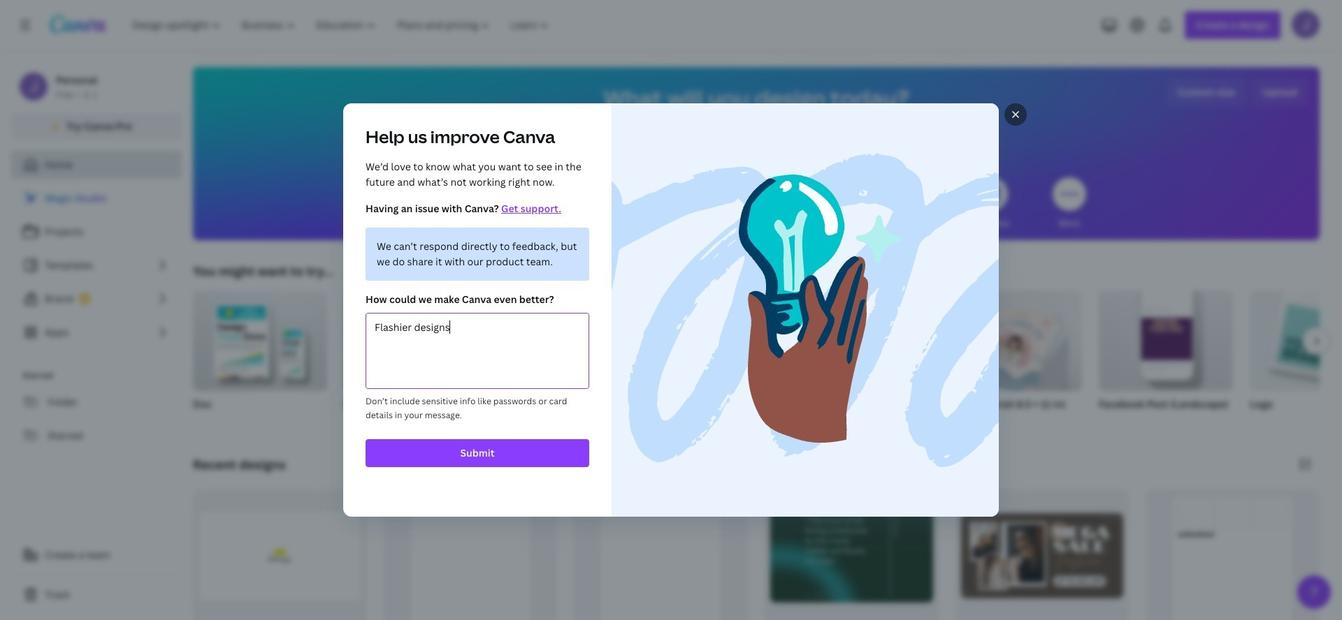 Task type: describe. For each thing, give the bounding box(es) containing it.
7 group from the left
[[1099, 291, 1233, 429]]

5 group from the left
[[797, 291, 931, 429]]

4 group from the left
[[646, 291, 780, 429]]

2 group from the left
[[344, 291, 478, 429]]

3 group from the left
[[495, 291, 629, 429]]

1 group from the left
[[193, 291, 327, 429]]

6 group from the left
[[948, 291, 1082, 429]]



Task type: vqa. For each thing, say whether or not it's contained in the screenshot.
4th group from right
yes



Task type: locate. For each thing, give the bounding box(es) containing it.
list
[[11, 185, 182, 347]]

8 group from the left
[[1250, 291, 1342, 429]]

None text field
[[366, 314, 589, 389]]

group
[[193, 291, 327, 429], [344, 291, 478, 429], [495, 291, 629, 429], [646, 291, 780, 429], [797, 291, 931, 429], [948, 291, 1082, 429], [1099, 291, 1233, 429], [1250, 291, 1342, 429]]

top level navigation element
[[123, 11, 562, 39]]

None search field
[[547, 130, 966, 158]]



